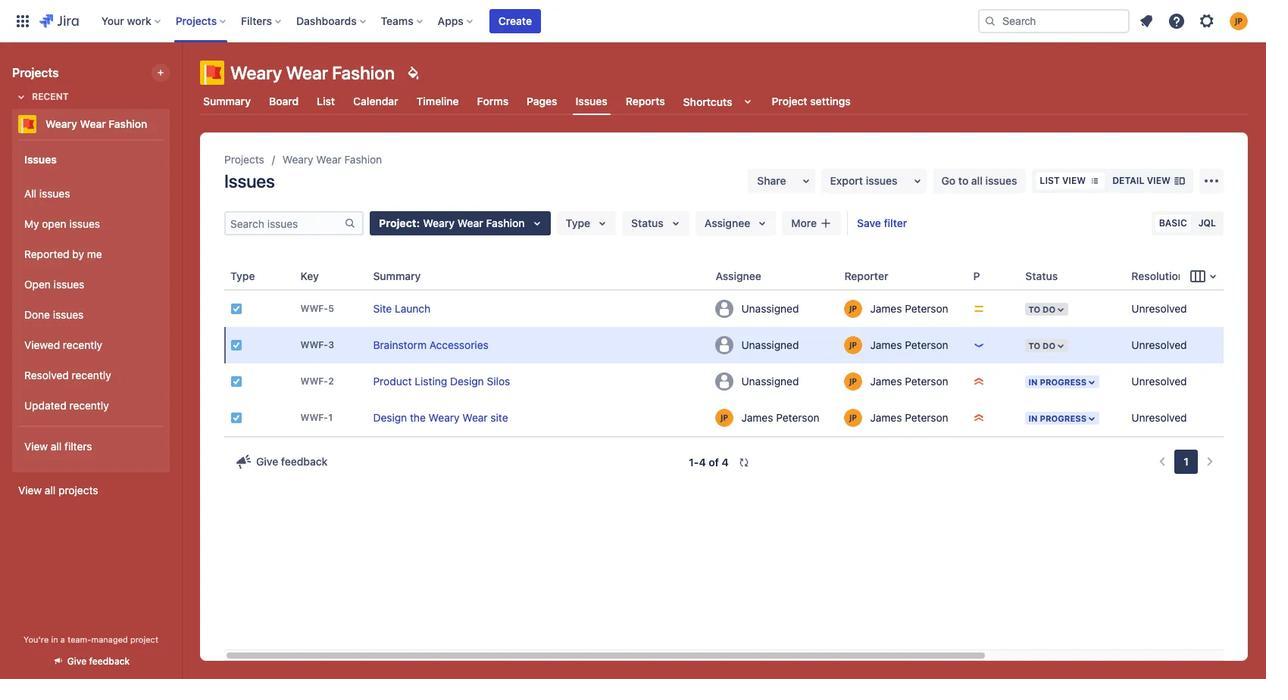 Task type: locate. For each thing, give the bounding box(es) containing it.
give feedback down wwf-1
[[256, 455, 328, 468]]

0 vertical spatial weary wear fashion link
[[12, 109, 164, 139]]

4 unresolved from the top
[[1132, 411, 1187, 424]]

1 drag column image from the left
[[294, 267, 313, 285]]

issues right all
[[39, 187, 70, 200]]

unassigned for site launch
[[741, 302, 799, 315]]

2 horizontal spatial projects
[[224, 153, 264, 166]]

1 horizontal spatial status
[[1026, 269, 1058, 282]]

projects right work
[[176, 14, 217, 27]]

2 vertical spatial weary wear fashion
[[283, 153, 382, 166]]

project settings link
[[769, 88, 854, 115]]

issues for projects link
[[224, 171, 275, 192]]

drag column image down assignee dropdown button
[[710, 267, 728, 285]]

view right detail
[[1147, 175, 1171, 186]]

progress for james peterson
[[1040, 414, 1087, 424]]

give feedback for give feedback button to the right
[[256, 455, 328, 468]]

recently for resolved recently
[[72, 369, 111, 382]]

1 view from the left
[[1062, 175, 1086, 186]]

feedback
[[281, 455, 328, 468], [89, 656, 130, 668]]

4 right of
[[722, 456, 729, 469]]

2 in from the top
[[1029, 414, 1038, 424]]

summary link
[[200, 88, 254, 115]]

wwf- for product
[[300, 376, 328, 388]]

sidebar navigation image
[[165, 61, 199, 91]]

appswitcher icon image
[[14, 12, 32, 30]]

summary
[[203, 95, 251, 108], [373, 269, 421, 282]]

0 horizontal spatial weary wear fashion link
[[12, 109, 164, 139]]

weary right the
[[429, 411, 460, 424]]

0 vertical spatial in
[[1029, 377, 1038, 387]]

projects for projects dropdown button
[[176, 14, 217, 27]]

help image
[[1168, 12, 1186, 30]]

0 vertical spatial status
[[631, 217, 664, 230]]

2 horizontal spatial drag column image
[[1020, 267, 1038, 285]]

projects up recent
[[12, 66, 59, 80]]

recently inside updated recently link
[[69, 399, 109, 412]]

progress
[[1040, 377, 1087, 387], [1040, 414, 1087, 424]]

status inside button
[[1026, 269, 1058, 282]]

1 horizontal spatial projects
[[176, 14, 217, 27]]

0 horizontal spatial 1
[[328, 413, 333, 424]]

projects link
[[224, 151, 264, 169]]

:
[[416, 217, 420, 230]]

design the weary wear site
[[373, 411, 508, 424]]

4 drag column image from the left
[[838, 267, 857, 285]]

issues inside group
[[24, 153, 57, 166]]

drag column image right p button
[[1020, 267, 1038, 285]]

0 vertical spatial view
[[24, 440, 48, 453]]

drag column image up site
[[367, 267, 385, 285]]

wwf- down wwf-2
[[300, 413, 328, 424]]

1 vertical spatial in progress
[[1029, 414, 1087, 424]]

issues down the reported by me
[[54, 278, 84, 291]]

recently inside viewed recently link
[[63, 338, 102, 351]]

2 do from the top
[[1043, 341, 1056, 351]]

drag column image inside resolution button
[[1126, 267, 1144, 285]]

view left detail
[[1062, 175, 1086, 186]]

your work
[[101, 14, 151, 27]]

in progress for james peterson
[[1029, 414, 1087, 424]]

dashboards button
[[292, 9, 372, 33]]

0 vertical spatial in progress
[[1029, 377, 1087, 387]]

do for brainstorm accessories
[[1043, 341, 1056, 351]]

assignee inside button
[[716, 269, 761, 282]]

1 vertical spatial progress
[[1040, 414, 1087, 424]]

0 vertical spatial to do
[[1029, 305, 1056, 314]]

settings image
[[1198, 12, 1216, 30]]

recently inside resolved recently link
[[72, 369, 111, 382]]

1 in progress from the top
[[1029, 377, 1087, 387]]

2 progress from the top
[[1040, 414, 1087, 424]]

all left filters
[[51, 440, 62, 453]]

design
[[450, 375, 484, 388], [373, 411, 407, 424]]

issues for leftmost "weary wear fashion" link
[[24, 153, 57, 166]]

0 horizontal spatial give feedback
[[67, 656, 130, 668]]

weary wear fashion down recent
[[45, 117, 147, 130]]

site
[[491, 411, 508, 424]]

drag column image left sort in ascending order image at the left top of the page
[[224, 267, 242, 285]]

2 to from the top
[[1029, 341, 1041, 351]]

save
[[857, 217, 881, 230]]

to do right low image
[[1029, 341, 1056, 351]]

in progress button
[[1024, 374, 1101, 390], [1024, 411, 1101, 427]]

1 vertical spatial assignee
[[716, 269, 761, 282]]

1 horizontal spatial project
[[772, 95, 808, 108]]

timeline link
[[413, 88, 462, 115]]

2 row from the top
[[224, 327, 1266, 364]]

0 horizontal spatial list
[[317, 95, 335, 108]]

feedback for give feedback button to the bottom
[[89, 656, 130, 668]]

all inside group
[[51, 440, 62, 453]]

2 wwf- from the top
[[300, 340, 328, 351]]

0 vertical spatial give feedback button
[[226, 450, 337, 474]]

2 vertical spatial all
[[45, 484, 56, 497]]

0 horizontal spatial give
[[67, 656, 87, 668]]

1 horizontal spatial give feedback button
[[226, 450, 337, 474]]

weary
[[230, 62, 282, 83], [45, 117, 77, 130], [283, 153, 313, 166], [423, 217, 455, 230], [429, 411, 460, 424]]

recently for updated recently
[[69, 399, 109, 412]]

1 vertical spatial type
[[230, 269, 255, 282]]

issues down projects link
[[224, 171, 275, 192]]

1 vertical spatial list
[[1040, 175, 1060, 186]]

all
[[24, 187, 36, 200]]

5 drag column image from the left
[[1126, 267, 1144, 285]]

viewed recently
[[24, 338, 102, 351]]

4 row from the top
[[224, 400, 1266, 436]]

issues right pages
[[576, 95, 608, 107]]

1 vertical spatial design
[[373, 411, 407, 424]]

feedback down wwf-1
[[281, 455, 328, 468]]

0 vertical spatial do
[[1043, 305, 1056, 314]]

project for project settings
[[772, 95, 808, 108]]

0 vertical spatial task image
[[230, 303, 242, 315]]

all right to
[[971, 174, 983, 187]]

0 vertical spatial list
[[317, 95, 335, 108]]

recently down viewed recently link
[[72, 369, 111, 382]]

1 vertical spatial highest image
[[973, 412, 985, 424]]

1 drag column image from the left
[[224, 267, 242, 285]]

1 horizontal spatial weary wear fashion link
[[283, 151, 382, 169]]

0 vertical spatial progress
[[1040, 377, 1087, 387]]

1 vertical spatial weary wear fashion link
[[283, 151, 382, 169]]

james for site launch
[[870, 302, 902, 315]]

1 horizontal spatial give feedback
[[256, 455, 328, 468]]

weary wear fashion
[[230, 62, 395, 83], [45, 117, 147, 130], [283, 153, 382, 166]]

1 task image from the top
[[230, 303, 242, 315]]

1 progress from the top
[[1040, 377, 1087, 387]]

0 vertical spatial to
[[1029, 305, 1041, 314]]

unassigned for brainstorm accessories
[[741, 339, 799, 352]]

0 vertical spatial project
[[772, 95, 808, 108]]

1 to do from the top
[[1029, 305, 1056, 314]]

issues element
[[224, 263, 1266, 436]]

1 horizontal spatial view
[[1147, 175, 1171, 186]]

site
[[373, 302, 392, 315]]

0 horizontal spatial drag column image
[[294, 267, 313, 285]]

export
[[830, 174, 863, 187]]

0 horizontal spatial 4
[[699, 456, 706, 469]]

pages
[[527, 95, 557, 108]]

0 horizontal spatial projects
[[12, 66, 59, 80]]

status inside dropdown button
[[631, 217, 664, 230]]

3
[[328, 340, 334, 351]]

to
[[958, 174, 969, 187]]

view for view all projects
[[18, 484, 42, 497]]

drag column image left the 'board icon'
[[1126, 267, 1144, 285]]

0 horizontal spatial issues
[[24, 153, 57, 166]]

assignee down assignee dropdown button
[[716, 269, 761, 282]]

give feedback button down 'you're in a team-managed project'
[[43, 649, 139, 674]]

0 horizontal spatial feedback
[[89, 656, 130, 668]]

highest image
[[973, 376, 985, 388], [973, 412, 985, 424]]

1 4 from the left
[[699, 456, 706, 469]]

status right type dropdown button
[[631, 217, 664, 230]]

issues right export
[[866, 174, 898, 187]]

0 vertical spatial task image
[[230, 339, 242, 352]]

view inside group
[[24, 440, 48, 453]]

2 in progress from the top
[[1029, 414, 1087, 424]]

type inside type dropdown button
[[566, 217, 590, 230]]

to right low image
[[1029, 341, 1041, 351]]

apps
[[438, 14, 464, 27]]

project
[[772, 95, 808, 108], [379, 217, 416, 230]]

drag column image inside status button
[[1020, 267, 1038, 285]]

1 vertical spatial do
[[1043, 341, 1056, 351]]

weary wear fashion up the "list" 'link'
[[230, 62, 395, 83]]

issues up viewed recently
[[53, 308, 84, 321]]

viewed
[[24, 338, 60, 351]]

0 vertical spatial assignee
[[705, 217, 750, 230]]

forms
[[477, 95, 509, 108]]

wwf- up the wwf-2 link
[[300, 340, 328, 351]]

wwf- for design
[[300, 413, 328, 424]]

all for projects
[[45, 484, 56, 497]]

shortcuts
[[683, 95, 732, 108]]

to do button right low image
[[1024, 338, 1070, 354]]

0 horizontal spatial summary
[[203, 95, 251, 108]]

status button
[[622, 211, 689, 236]]

wwf- for brainstorm
[[300, 340, 328, 351]]

1 inside issues element
[[328, 413, 333, 424]]

in progress button for james peterson
[[1024, 411, 1101, 427]]

wwf- down key 'button'
[[300, 303, 328, 315]]

brainstorm accessories
[[373, 339, 489, 352]]

the
[[410, 411, 426, 424]]

summary left board
[[203, 95, 251, 108]]

2 vertical spatial recently
[[69, 399, 109, 412]]

drag column image for summary
[[367, 267, 385, 285]]

0 vertical spatial to do button
[[1024, 302, 1070, 317]]

row containing brainstorm accessories
[[224, 327, 1266, 364]]

do for site launch
[[1043, 305, 1056, 314]]

2 unassigned from the top
[[741, 339, 799, 352]]

0 horizontal spatial project
[[379, 217, 416, 230]]

1 vertical spatial to do button
[[1024, 338, 1070, 354]]

Search issues text field
[[226, 213, 344, 234]]

1 unassigned from the top
[[741, 302, 799, 315]]

1 vertical spatial weary wear fashion
[[45, 117, 147, 130]]

drag column image up wwf-5 'link' in the left of the page
[[294, 267, 313, 285]]

view for list view
[[1062, 175, 1086, 186]]

1 horizontal spatial issues
[[224, 171, 275, 192]]

1 vertical spatial 1
[[1184, 455, 1189, 468]]

progress for unassigned
[[1040, 377, 1087, 387]]

1 in progress button from the top
[[1024, 374, 1101, 390]]

jira image
[[39, 12, 79, 30], [39, 12, 79, 30]]

1 horizontal spatial 1
[[1184, 455, 1189, 468]]

tab list
[[191, 88, 1257, 115]]

2 to do from the top
[[1029, 341, 1056, 351]]

recently down "done issues" link
[[63, 338, 102, 351]]

peterson for design the weary wear site
[[905, 411, 949, 424]]

3 row from the top
[[224, 364, 1266, 400]]

1 horizontal spatial drag column image
[[967, 267, 985, 285]]

1 vertical spatial view
[[18, 484, 42, 497]]

weary right : in the top left of the page
[[423, 217, 455, 230]]

my open issues link
[[18, 209, 164, 239]]

1 vertical spatial recently
[[72, 369, 111, 382]]

weary right projects link
[[283, 153, 313, 166]]

1 vertical spatial unassigned
[[741, 339, 799, 352]]

drag column image
[[224, 267, 242, 285], [367, 267, 385, 285], [710, 267, 728, 285], [838, 267, 857, 285], [1126, 267, 1144, 285]]

0 vertical spatial unassigned
[[741, 302, 799, 315]]

0 vertical spatial projects
[[176, 14, 217, 27]]

1 vertical spatial give feedback
[[67, 656, 130, 668]]

to
[[1029, 305, 1041, 314], [1029, 341, 1041, 351]]

save filter
[[857, 217, 907, 230]]

medium image
[[973, 303, 985, 315]]

recent
[[32, 91, 69, 102]]

0 vertical spatial recently
[[63, 338, 102, 351]]

2 task image from the top
[[230, 412, 242, 424]]

1 row from the top
[[224, 291, 1266, 327]]

2 drag column image from the left
[[967, 267, 985, 285]]

drag column image inside p button
[[967, 267, 985, 285]]

share button
[[748, 169, 815, 193]]

1 unresolved from the top
[[1132, 302, 1187, 315]]

projects button
[[171, 9, 232, 33]]

2 group from the top
[[18, 174, 164, 426]]

0 vertical spatial 1
[[328, 413, 333, 424]]

list inside 'link'
[[317, 95, 335, 108]]

project left settings
[[772, 95, 808, 108]]

to do button for site launch
[[1024, 302, 1070, 317]]

1 vertical spatial task image
[[230, 376, 242, 388]]

1 horizontal spatial summary
[[373, 269, 421, 282]]

james peterson for design the weary wear site
[[870, 411, 949, 424]]

2 vertical spatial issues
[[224, 171, 275, 192]]

give
[[256, 455, 278, 468], [67, 656, 87, 668]]

all left projects
[[45, 484, 56, 497]]

issues right to
[[986, 174, 1017, 187]]

to do button down status button
[[1024, 302, 1070, 317]]

view
[[1062, 175, 1086, 186], [1147, 175, 1171, 186]]

2 unresolved from the top
[[1132, 339, 1187, 352]]

drag column image
[[294, 267, 313, 285], [967, 267, 985, 285], [1020, 267, 1038, 285]]

design left the
[[373, 411, 407, 424]]

group
[[18, 139, 164, 471], [18, 174, 164, 426]]

2 in progress button from the top
[[1024, 411, 1101, 427]]

weary wear fashion link down the "list" 'link'
[[283, 151, 382, 169]]

1 vertical spatial to do
[[1029, 341, 1056, 351]]

give feedback down 'you're in a team-managed project'
[[67, 656, 130, 668]]

2 view from the left
[[1147, 175, 1171, 186]]

0 horizontal spatial type
[[230, 269, 255, 282]]

unresolved
[[1132, 302, 1187, 315], [1132, 339, 1187, 352], [1132, 375, 1187, 388], [1132, 411, 1187, 424]]

drag column image for reporter
[[838, 267, 857, 285]]

banner containing your work
[[0, 0, 1266, 42]]

2 to do button from the top
[[1024, 338, 1070, 354]]

wwf-1
[[300, 413, 333, 424]]

0 horizontal spatial view
[[1062, 175, 1086, 186]]

3 drag column image from the left
[[1020, 267, 1038, 285]]

status button
[[1020, 266, 1082, 287]]

recently down resolved recently link
[[69, 399, 109, 412]]

to do down status button
[[1029, 305, 1056, 314]]

drag column image inside reporter button
[[838, 267, 857, 285]]

wwf- for site
[[300, 303, 328, 315]]

4 left of
[[699, 456, 706, 469]]

1 highest image from the top
[[973, 376, 985, 388]]

unassigned
[[741, 302, 799, 315], [741, 339, 799, 352], [741, 375, 799, 388]]

1 vertical spatial give
[[67, 656, 87, 668]]

1 to do button from the top
[[1024, 302, 1070, 317]]

3 drag column image from the left
[[710, 267, 728, 285]]

1 button
[[1175, 450, 1198, 474]]

0 vertical spatial issues
[[576, 95, 608, 107]]

1 in from the top
[[1029, 377, 1038, 387]]

3 unresolved from the top
[[1132, 375, 1187, 388]]

create project image
[[155, 67, 167, 79]]

1 task image from the top
[[230, 339, 242, 352]]

highest image for unassigned
[[973, 376, 985, 388]]

product
[[373, 375, 412, 388]]

projects inside dropdown button
[[176, 14, 217, 27]]

2 highest image from the top
[[973, 412, 985, 424]]

weary wear fashion link down recent
[[12, 109, 164, 139]]

in for james peterson
[[1029, 414, 1038, 424]]

0 vertical spatial type
[[566, 217, 590, 230]]

5
[[328, 303, 334, 315]]

add to starred image
[[165, 115, 183, 133]]

1 group from the top
[[18, 139, 164, 471]]

unassigned for product listing design silos
[[741, 375, 799, 388]]

type button
[[224, 266, 279, 287]]

1 do from the top
[[1043, 305, 1056, 314]]

weary wear fashion down the "list" 'link'
[[283, 153, 382, 166]]

1 horizontal spatial give
[[256, 455, 278, 468]]

drag column image for p
[[967, 267, 985, 285]]

row containing product listing design silos
[[224, 364, 1266, 400]]

view left projects
[[18, 484, 42, 497]]

in progress for unassigned
[[1029, 377, 1087, 387]]

drag column image up medium "icon"
[[967, 267, 985, 285]]

0 vertical spatial in progress button
[[1024, 374, 1101, 390]]

0 vertical spatial give feedback
[[256, 455, 328, 468]]

recently for viewed recently
[[63, 338, 102, 351]]

to for site launch
[[1029, 305, 1041, 314]]

to do for brainstorm accessories
[[1029, 341, 1056, 351]]

managed
[[91, 635, 128, 645]]

1 to from the top
[[1029, 305, 1041, 314]]

0 vertical spatial give
[[256, 455, 278, 468]]

1 vertical spatial to
[[1029, 341, 1041, 351]]

issues for done issues
[[53, 308, 84, 321]]

list right board
[[317, 95, 335, 108]]

drag column image inside assignee button
[[710, 267, 728, 285]]

status right p button
[[1026, 269, 1058, 282]]

0 vertical spatial summary
[[203, 95, 251, 108]]

0 vertical spatial highest image
[[973, 376, 985, 388]]

0 horizontal spatial status
[[631, 217, 664, 230]]

task image
[[230, 339, 242, 352], [230, 376, 242, 388]]

wear inside issues element
[[462, 411, 488, 424]]

wwf-3 link
[[300, 340, 334, 351]]

task image for site
[[230, 303, 242, 315]]

1 horizontal spatial design
[[450, 375, 484, 388]]

1 vertical spatial in progress button
[[1024, 411, 1101, 427]]

project up summary button
[[379, 217, 416, 230]]

0 vertical spatial all
[[971, 174, 983, 187]]

feedback down managed at the left bottom of page
[[89, 656, 130, 668]]

calendar link
[[350, 88, 401, 115]]

recently
[[63, 338, 102, 351], [72, 369, 111, 382], [69, 399, 109, 412]]

notifications image
[[1137, 12, 1156, 30]]

give for give feedback button to the bottom
[[67, 656, 87, 668]]

1 horizontal spatial type
[[566, 217, 590, 230]]

1 wwf- from the top
[[300, 303, 328, 315]]

wear up all issues 'link'
[[80, 117, 106, 130]]

3 wwf- from the top
[[300, 376, 328, 388]]

task image
[[230, 303, 242, 315], [230, 412, 242, 424]]

1
[[328, 413, 333, 424], [1184, 455, 1189, 468]]

open issues link
[[18, 270, 164, 300]]

peterson for product listing design silos
[[905, 375, 949, 388]]

2 drag column image from the left
[[367, 267, 385, 285]]

give feedback button down wwf-1
[[226, 450, 337, 474]]

to do
[[1029, 305, 1056, 314], [1029, 341, 1056, 351]]

assignee up assignee button
[[705, 217, 750, 230]]

banner
[[0, 0, 1266, 42]]

highest image for james peterson
[[973, 412, 985, 424]]

view down updated
[[24, 440, 48, 453]]

drag column image down save filter button
[[838, 267, 857, 285]]

0 vertical spatial feedback
[[281, 455, 328, 468]]

unresolved for product listing design silos
[[1132, 375, 1187, 388]]

design left "silos"
[[450, 375, 484, 388]]

list
[[317, 95, 335, 108], [1040, 175, 1060, 186]]

issues up all issues
[[24, 153, 57, 166]]

resolved recently
[[24, 369, 111, 382]]

projects down summary link
[[224, 153, 264, 166]]

peterson for site launch
[[905, 302, 949, 315]]

open share dialog image
[[797, 172, 815, 190]]

you're
[[24, 635, 49, 645]]

filter
[[884, 217, 907, 230]]

4 wwf- from the top
[[300, 413, 328, 424]]

james peterson for brainstorm accessories
[[870, 339, 949, 352]]

0 horizontal spatial give feedback button
[[43, 649, 139, 674]]

assignee
[[705, 217, 750, 230], [716, 269, 761, 282]]

give feedback for give feedback button to the bottom
[[67, 656, 130, 668]]

wear left site
[[462, 411, 488, 424]]

issues
[[866, 174, 898, 187], [986, 174, 1017, 187], [39, 187, 70, 200], [69, 217, 100, 230], [54, 278, 84, 291], [53, 308, 84, 321]]

issues
[[576, 95, 608, 107], [24, 153, 57, 166], [224, 171, 275, 192]]

1 vertical spatial all
[[51, 440, 62, 453]]

1 vertical spatial feedback
[[89, 656, 130, 668]]

drag column image inside summary button
[[367, 267, 385, 285]]

project
[[130, 635, 158, 645]]

2 vertical spatial unassigned
[[741, 375, 799, 388]]

2 task image from the top
[[230, 376, 242, 388]]

product listing design silos link
[[373, 375, 510, 388]]

drag column image inside key 'button'
[[294, 267, 313, 285]]

filters
[[64, 440, 92, 453]]

list right "go to all issues"
[[1040, 175, 1060, 186]]

give feedback
[[256, 455, 328, 468], [67, 656, 130, 668]]

1 vertical spatial summary
[[373, 269, 421, 282]]

1 horizontal spatial feedback
[[281, 455, 328, 468]]

teams button
[[376, 9, 429, 33]]

calendar
[[353, 95, 398, 108]]

chevron down icon image
[[1204, 267, 1222, 286]]

unresolved for site launch
[[1132, 302, 1187, 315]]

james peterson
[[870, 302, 949, 315], [870, 339, 949, 352], [870, 375, 949, 388], [741, 411, 820, 424], [870, 411, 949, 424]]

0 horizontal spatial design
[[373, 411, 407, 424]]

resolution
[[1132, 269, 1185, 282]]

1 vertical spatial in
[[1029, 414, 1038, 424]]

wwf- up wwf-1 link
[[300, 376, 328, 388]]

to down status button
[[1029, 305, 1041, 314]]

1 horizontal spatial 4
[[722, 456, 729, 469]]

key button
[[294, 266, 343, 287]]

work
[[127, 14, 151, 27]]

row
[[224, 291, 1266, 327], [224, 327, 1266, 364], [224, 364, 1266, 400], [224, 400, 1266, 436]]

in progress
[[1029, 377, 1087, 387], [1029, 414, 1087, 424]]

summary button
[[367, 266, 445, 287]]

issues inside 'button'
[[866, 174, 898, 187]]

2 vertical spatial projects
[[224, 153, 264, 166]]

summary up site launch link
[[373, 269, 421, 282]]

my open issues
[[24, 217, 100, 230]]

1 vertical spatial task image
[[230, 412, 242, 424]]

do
[[1043, 305, 1056, 314], [1043, 341, 1056, 351]]

open export issues dropdown image
[[908, 172, 926, 190]]

3 unassigned from the top
[[741, 375, 799, 388]]

drag column image inside type button
[[224, 267, 242, 285]]



Task type: vqa. For each thing, say whether or not it's contained in the screenshot.
the Weary Wear Fashion to the bottom
yes



Task type: describe. For each thing, give the bounding box(es) containing it.
detail
[[1113, 175, 1145, 186]]

drag column image for key
[[294, 267, 313, 285]]

james for product listing design silos
[[870, 375, 902, 388]]

import and bulk change issues image
[[1203, 172, 1221, 190]]

row containing site launch
[[224, 291, 1266, 327]]

done issues
[[24, 308, 84, 321]]

go to all issues link
[[932, 169, 1026, 193]]

to do button for brainstorm accessories
[[1024, 338, 1070, 354]]

in progress button for unassigned
[[1024, 374, 1101, 390]]

tab list containing issues
[[191, 88, 1257, 115]]

updated recently
[[24, 399, 109, 412]]

peterson for brainstorm accessories
[[905, 339, 949, 352]]

drag column image for assignee
[[710, 267, 728, 285]]

of
[[709, 456, 719, 469]]

unresolved for brainstorm accessories
[[1132, 339, 1187, 352]]

low image
[[973, 339, 985, 352]]

listing
[[415, 375, 447, 388]]

group containing all issues
[[18, 174, 164, 426]]

1 vertical spatial give feedback button
[[43, 649, 139, 674]]

wear down the "list" 'link'
[[316, 153, 342, 166]]

done issues link
[[18, 300, 164, 330]]

create button
[[489, 9, 541, 33]]

wear right : in the top left of the page
[[458, 217, 483, 230]]

export issues
[[830, 174, 898, 187]]

wear up the "list" 'link'
[[286, 62, 328, 83]]

james peterson for product listing design silos
[[870, 375, 949, 388]]

export issues button
[[821, 169, 926, 193]]

your profile and settings image
[[1230, 12, 1248, 30]]

share
[[757, 174, 786, 187]]

unresolved for design the weary wear site
[[1132, 411, 1187, 424]]

updated
[[24, 399, 66, 412]]

jql
[[1199, 217, 1216, 229]]

wwf-5
[[300, 303, 334, 315]]

addicon image
[[820, 217, 832, 230]]

task image for brainstorm
[[230, 339, 242, 352]]

task image for design
[[230, 412, 242, 424]]

Search field
[[978, 9, 1130, 33]]

in
[[51, 635, 58, 645]]

settings
[[810, 95, 851, 108]]

team-
[[68, 635, 91, 645]]

issues for export issues
[[866, 174, 898, 187]]

your
[[101, 14, 124, 27]]

resolution button
[[1126, 266, 1209, 287]]

list view
[[1040, 175, 1086, 186]]

drag column image for resolution
[[1126, 267, 1144, 285]]

type inside type button
[[230, 269, 255, 282]]

to do for site launch
[[1029, 305, 1056, 314]]

more
[[791, 217, 817, 230]]

list link
[[314, 88, 338, 115]]

forms link
[[474, 88, 512, 115]]

summary inside button
[[373, 269, 421, 282]]

board icon image
[[1189, 267, 1207, 286]]

launch
[[395, 302, 431, 315]]

wwf-5 link
[[300, 303, 334, 315]]

0 vertical spatial weary wear fashion
[[230, 62, 395, 83]]

2 horizontal spatial issues
[[576, 95, 608, 107]]

detail view
[[1113, 175, 1171, 186]]

updated recently link
[[18, 391, 164, 421]]

1-4 of 4
[[689, 456, 729, 469]]

james peterson for site launch
[[870, 302, 949, 315]]

search image
[[984, 15, 996, 27]]

issues for all issues
[[39, 187, 70, 200]]

me
[[87, 247, 102, 260]]

1-
[[689, 456, 699, 469]]

wwf-1 link
[[300, 413, 333, 424]]

james for brainstorm accessories
[[870, 339, 902, 352]]

project for project : weary wear fashion
[[379, 217, 416, 230]]

shortcuts button
[[680, 88, 760, 115]]

reporter
[[845, 269, 888, 282]]

site launch
[[373, 302, 431, 315]]

open
[[24, 278, 51, 291]]

row containing design the weary wear site
[[224, 400, 1266, 436]]

type button
[[557, 211, 616, 236]]

project : weary wear fashion
[[379, 217, 525, 230]]

product listing design silos
[[373, 375, 510, 388]]

done
[[24, 308, 50, 321]]

feedback for give feedback button to the right
[[281, 455, 328, 468]]

my
[[24, 217, 39, 230]]

wwf-3
[[300, 340, 334, 351]]

list for list
[[317, 95, 335, 108]]

refresh image
[[738, 457, 750, 469]]

in for unassigned
[[1029, 377, 1038, 387]]

1 inside "button"
[[1184, 455, 1189, 468]]

assignee button
[[710, 266, 786, 287]]

reported by me
[[24, 247, 102, 260]]

1 vertical spatial projects
[[12, 66, 59, 80]]

all for filters
[[51, 440, 62, 453]]

view all projects link
[[12, 477, 170, 505]]

pages link
[[524, 88, 560, 115]]

drag column image for type
[[224, 267, 242, 285]]

teams
[[381, 14, 414, 27]]

key
[[300, 269, 319, 282]]

issues down all issues 'link'
[[69, 217, 100, 230]]

apps button
[[433, 9, 479, 33]]

give for give feedback button to the right
[[256, 455, 278, 468]]

weary down recent
[[45, 117, 77, 130]]

reports
[[626, 95, 665, 108]]

save filter button
[[848, 211, 916, 236]]

issues for open issues
[[54, 278, 84, 291]]

james for design the weary wear site
[[870, 411, 902, 424]]

weary up board
[[230, 62, 282, 83]]

collapse recent projects image
[[12, 88, 30, 106]]

drag column image for status
[[1020, 267, 1038, 285]]

by
[[72, 247, 84, 260]]

wwf-2 link
[[300, 376, 334, 388]]

sort in ascending order image
[[261, 270, 273, 282]]

dashboards
[[296, 14, 357, 27]]

primary element
[[9, 0, 978, 42]]

basic
[[1159, 217, 1187, 229]]

more button
[[782, 211, 841, 236]]

weary inside issues element
[[429, 411, 460, 424]]

2
[[328, 376, 334, 388]]

projects for projects link
[[224, 153, 264, 166]]

design the weary wear site link
[[373, 411, 508, 424]]

view for detail view
[[1147, 175, 1171, 186]]

filters
[[241, 14, 272, 27]]

list for list view
[[1040, 175, 1060, 186]]

viewed recently link
[[18, 330, 164, 361]]

site launch link
[[373, 302, 431, 315]]

view for view all filters
[[24, 440, 48, 453]]

a
[[60, 635, 65, 645]]

0 vertical spatial design
[[450, 375, 484, 388]]

reporter button
[[838, 266, 913, 287]]

wwf-2
[[300, 376, 334, 388]]

brainstorm
[[373, 339, 427, 352]]

task image for product
[[230, 376, 242, 388]]

set background color image
[[404, 64, 422, 82]]

view all projects
[[18, 484, 98, 497]]

all issues link
[[18, 179, 164, 209]]

reported by me link
[[18, 239, 164, 270]]

2 4 from the left
[[722, 456, 729, 469]]

resolved
[[24, 369, 69, 382]]

go to all issues
[[942, 174, 1017, 187]]

assignee inside dropdown button
[[705, 217, 750, 230]]

go
[[942, 174, 956, 187]]

your work button
[[97, 9, 167, 33]]

group containing issues
[[18, 139, 164, 471]]

to for brainstorm accessories
[[1029, 341, 1041, 351]]



